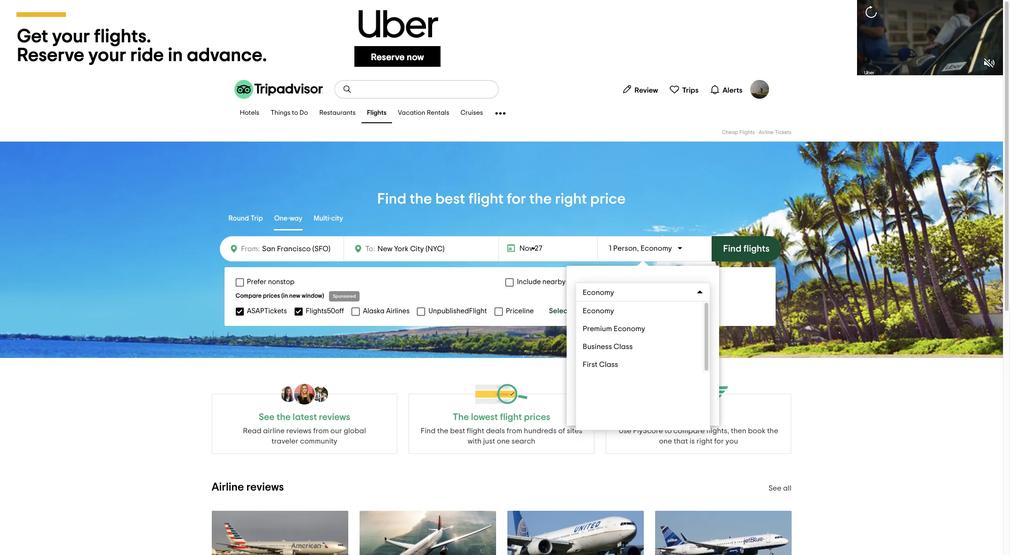 Task type: describe. For each thing, give the bounding box(es) containing it.
premium
[[583, 325, 613, 333]]

0 seniors (65+)
[[577, 348, 625, 356]]

flight for deals
[[467, 428, 485, 435]]

round trip
[[229, 215, 263, 222]]

,
[[637, 245, 639, 252]]

multi-city
[[314, 215, 343, 222]]

priceline
[[506, 308, 534, 315]]

class for first class
[[600, 361, 619, 369]]

the lowest flight prices
[[453, 413, 551, 423]]

flight for for
[[469, 192, 504, 207]]

1 horizontal spatial flyscore
[[681, 413, 718, 423]]

way
[[290, 215, 303, 222]]

0 children (0-17)
[[577, 368, 630, 375]]

prices
[[263, 293, 280, 300]]

(18-
[[600, 328, 612, 336]]

flights
[[744, 244, 770, 254]]

-
[[757, 130, 758, 135]]

To where? text field
[[375, 243, 462, 255]]

price
[[591, 192, 626, 207]]

1 horizontal spatial flights
[[740, 130, 756, 135]]

nov
[[520, 245, 533, 252]]

just
[[484, 438, 496, 446]]

hundreds
[[524, 428, 557, 435]]

round trip link
[[229, 208, 263, 231]]

tickets
[[775, 130, 792, 135]]

see the latest reviews
[[259, 413, 350, 423]]

new
[[289, 293, 301, 300]]

cruises
[[461, 110, 483, 117]]

find flights
[[724, 244, 770, 254]]

alerts link
[[707, 80, 747, 99]]

compare
[[236, 293, 262, 300]]

include nearby airports
[[517, 279, 593, 286]]

things to do
[[271, 110, 308, 117]]

nonstop
[[268, 279, 295, 286]]

prefer nonstop
[[247, 279, 295, 286]]

airports
[[568, 279, 593, 286]]

trips link
[[666, 80, 703, 99]]

one search
[[497, 438, 536, 446]]

profile picture image
[[751, 80, 769, 99]]

the for find the best flight for the right price
[[410, 192, 432, 207]]

use flyscore to compare flights, then book the one that is right for you
[[619, 428, 779, 446]]

(0-
[[612, 368, 621, 375]]

to:
[[365, 245, 375, 253]]

tripadvisor image
[[234, 80, 323, 99]]

things to do link
[[265, 104, 314, 123]]

business class
[[583, 343, 633, 351]]

find for find the best flight deals from hundreds of sites with just one search
[[421, 428, 436, 435]]

first
[[583, 361, 598, 369]]

nearby
[[543, 279, 566, 286]]

traveler community
[[272, 438, 338, 446]]

for
[[507, 192, 527, 207]]

sponsored
[[333, 294, 356, 299]]

flights link
[[362, 104, 392, 123]]

airline reviews
[[212, 482, 284, 494]]

all for see all
[[784, 485, 792, 493]]

restaurants
[[320, 110, 356, 117]]

from inside read airline reviews from our global traveler community
[[313, 428, 329, 435]]

0 vertical spatial reviews
[[319, 413, 350, 423]]

book
[[749, 428, 766, 435]]

one-
[[274, 215, 290, 222]]

lowest
[[471, 413, 498, 423]]

alaska
[[363, 308, 385, 315]]

see all link
[[769, 485, 792, 493]]

right inside use flyscore to compare flights, then book the one that is right for you
[[697, 438, 713, 446]]

read airline reviews from our global traveler community
[[243, 428, 366, 446]]

flights50off
[[306, 308, 344, 315]]

adult
[[581, 328, 599, 336]]

things
[[271, 110, 291, 117]]

our
[[331, 428, 342, 435]]

cheap flights - airline tickets
[[722, 130, 792, 135]]

flight prices
[[500, 413, 551, 423]]

first class
[[583, 361, 619, 369]]

see for see the latest reviews
[[259, 413, 275, 423]]

compare prices (in new window)
[[236, 293, 324, 300]]

deals
[[486, 428, 505, 435]]

is
[[690, 438, 695, 446]]

find the best flight deals from hundreds of sites with just one search
[[421, 428, 583, 446]]

From where? text field
[[260, 243, 338, 256]]

see for see all
[[769, 485, 782, 493]]

see all
[[769, 485, 792, 493]]

with
[[468, 438, 482, 446]]

1 for 1 person , economy
[[609, 245, 612, 252]]

review link
[[619, 80, 662, 99]]

class for business class
[[614, 343, 633, 351]]

all for select all
[[572, 308, 581, 315]]

airline
[[263, 428, 285, 435]]

1 for 1 adult (18-64)
[[577, 328, 579, 336]]



Task type: locate. For each thing, give the bounding box(es) containing it.
hotels link
[[234, 104, 265, 123]]

0 for 0 children (0-17)
[[577, 368, 581, 375]]

cruises link
[[455, 104, 489, 123]]

2 0 from the top
[[577, 368, 581, 375]]

0 vertical spatial flyscore
[[681, 413, 718, 423]]

1 horizontal spatial right
[[697, 438, 713, 446]]

multi-city link
[[314, 208, 343, 231]]

64)
[[612, 328, 622, 336]]

all
[[572, 308, 581, 315], [784, 485, 792, 493]]

0 horizontal spatial find
[[378, 192, 407, 207]]

flight inside find the best flight deals from hundreds of sites with just one search
[[467, 428, 485, 435]]

0 vertical spatial find
[[378, 192, 407, 207]]

flights inside flights 'link'
[[367, 110, 387, 117]]

flight left for
[[469, 192, 504, 207]]

to left do
[[292, 110, 298, 117]]

for you
[[715, 438, 739, 446]]

2 from from the left
[[507, 428, 523, 435]]

from:
[[241, 245, 260, 253]]

1 left person
[[609, 245, 612, 252]]

sites
[[567, 428, 583, 435]]

1 0 from the top
[[577, 348, 581, 356]]

global
[[344, 428, 366, 435]]

cheap
[[722, 130, 739, 135]]

2 horizontal spatial reviews
[[319, 413, 350, 423]]

to inside use flyscore to compare flights, then book the one that is right for you
[[665, 428, 672, 435]]

use
[[619, 428, 632, 435]]

1 horizontal spatial all
[[784, 485, 792, 493]]

flights,
[[707, 428, 730, 435]]

children
[[583, 368, 611, 375]]

1 from from the left
[[313, 428, 329, 435]]

flyscore
[[681, 413, 718, 423], [634, 428, 664, 435]]

unpublishedflight
[[429, 308, 487, 315]]

0 vertical spatial 1
[[609, 245, 612, 252]]

person
[[614, 245, 637, 252]]

then
[[731, 428, 747, 435]]

1 vertical spatial right
[[697, 438, 713, 446]]

1 vertical spatial flyscore
[[634, 428, 664, 435]]

0 vertical spatial 0
[[577, 348, 581, 356]]

from
[[313, 428, 329, 435], [507, 428, 523, 435]]

reviews inside read airline reviews from our global traveler community
[[286, 428, 312, 435]]

1 vertical spatial best
[[450, 428, 466, 435]]

0 left "seniors"
[[577, 348, 581, 356]]

1 horizontal spatial to
[[665, 428, 672, 435]]

0 horizontal spatial right
[[555, 192, 587, 207]]

select
[[549, 308, 571, 315]]

right left price
[[555, 192, 587, 207]]

1 vertical spatial flight
[[467, 428, 485, 435]]

best inside find the best flight deals from hundreds of sites with just one search
[[450, 428, 466, 435]]

0 horizontal spatial flights
[[367, 110, 387, 117]]

prefer
[[247, 279, 267, 286]]

latest
[[293, 413, 317, 423]]

round
[[229, 215, 249, 222]]

0 vertical spatial class
[[614, 343, 633, 351]]

from inside find the best flight deals from hundreds of sites with just one search
[[507, 428, 523, 435]]

economy
[[641, 245, 672, 252], [583, 289, 615, 297], [584, 289, 615, 297], [583, 308, 615, 315], [614, 325, 646, 333]]

of
[[559, 428, 566, 435]]

trips
[[683, 86, 699, 94]]

(65+)
[[609, 348, 625, 356]]

1 horizontal spatial from
[[507, 428, 523, 435]]

best
[[436, 192, 466, 207], [450, 428, 466, 435]]

1 vertical spatial 0
[[577, 368, 581, 375]]

the
[[410, 192, 432, 207], [530, 192, 552, 207], [277, 413, 291, 423], [438, 428, 449, 435], [768, 428, 779, 435]]

review
[[635, 86, 659, 94]]

flyscore up one
[[634, 428, 664, 435]]

(in
[[282, 293, 288, 300]]

1 vertical spatial all
[[784, 485, 792, 493]]

flights left -
[[740, 130, 756, 135]]

vacation rentals link
[[392, 104, 455, 123]]

0 vertical spatial see
[[259, 413, 275, 423]]

1 left adult
[[577, 328, 579, 336]]

0 horizontal spatial flyscore
[[634, 428, 664, 435]]

close
[[691, 408, 710, 416]]

0 left first
[[577, 368, 581, 375]]

find for find the best flight for the right price
[[378, 192, 407, 207]]

to up one
[[665, 428, 672, 435]]

from up one search
[[507, 428, 523, 435]]

1
[[609, 245, 612, 252], [577, 328, 579, 336]]

1 vertical spatial airline
[[212, 482, 244, 494]]

select all
[[549, 308, 581, 315]]

None search field
[[335, 81, 498, 98]]

include
[[517, 279, 541, 286]]

the for see the latest reviews
[[277, 413, 291, 423]]

0 vertical spatial right
[[555, 192, 587, 207]]

the inside use flyscore to compare flights, then book the one that is right for you
[[768, 428, 779, 435]]

the
[[453, 413, 469, 423]]

0 for 0 seniors (65+)
[[577, 348, 581, 356]]

compare
[[674, 428, 705, 435]]

0 vertical spatial flights
[[367, 110, 387, 117]]

1 horizontal spatial 1
[[609, 245, 612, 252]]

1 horizontal spatial airline
[[759, 130, 774, 135]]

premium economy
[[583, 325, 646, 333]]

the inside find the best flight deals from hundreds of sites with just one search
[[438, 428, 449, 435]]

0 vertical spatial airline
[[759, 130, 774, 135]]

2 horizontal spatial find
[[724, 244, 742, 254]]

0 horizontal spatial 1
[[577, 328, 579, 336]]

0 horizontal spatial to
[[292, 110, 298, 117]]

find inside find the best flight deals from hundreds of sites with just one search
[[421, 428, 436, 435]]

from left our
[[313, 428, 329, 435]]

1 vertical spatial find
[[724, 244, 742, 254]]

flights
[[367, 110, 387, 117], [740, 130, 756, 135]]

search image
[[343, 85, 352, 94]]

find inside "button"
[[724, 244, 742, 254]]

city
[[331, 215, 343, 222]]

class down (65+)
[[600, 361, 619, 369]]

read
[[243, 428, 262, 435]]

flight up with
[[467, 428, 485, 435]]

find for find flights
[[724, 244, 742, 254]]

1 horizontal spatial find
[[421, 428, 436, 435]]

17)
[[621, 368, 630, 375]]

0 vertical spatial flight
[[469, 192, 504, 207]]

1 vertical spatial to
[[665, 428, 672, 435]]

0 horizontal spatial airline
[[212, 482, 244, 494]]

class down 64)
[[614, 343, 633, 351]]

right
[[555, 192, 587, 207], [697, 438, 713, 446]]

2 vertical spatial find
[[421, 428, 436, 435]]

1 vertical spatial class
[[600, 361, 619, 369]]

vacation rentals
[[398, 110, 450, 117]]

1 horizontal spatial reviews
[[286, 428, 312, 435]]

restaurants link
[[314, 104, 362, 123]]

one-way link
[[274, 208, 303, 231]]

find
[[378, 192, 407, 207], [724, 244, 742, 254], [421, 428, 436, 435]]

find flights button
[[712, 236, 782, 262]]

1 person , economy
[[609, 245, 672, 252]]

business
[[583, 343, 613, 351]]

best for deals
[[450, 428, 466, 435]]

1 vertical spatial 1
[[577, 328, 579, 336]]

airline
[[759, 130, 774, 135], [212, 482, 244, 494]]

0 horizontal spatial from
[[313, 428, 329, 435]]

do
[[300, 110, 308, 117]]

advertisement region
[[0, 0, 1004, 75]]

alerts
[[723, 86, 743, 94]]

0 horizontal spatial reviews
[[247, 482, 284, 494]]

asaptickets
[[247, 308, 287, 315]]

1 vertical spatial see
[[769, 485, 782, 493]]

0 horizontal spatial see
[[259, 413, 275, 423]]

trip
[[251, 215, 263, 222]]

0 horizontal spatial all
[[572, 308, 581, 315]]

flyscore inside use flyscore to compare flights, then book the one that is right for you
[[634, 428, 664, 435]]

nov 27
[[520, 245, 543, 252]]

right right is
[[697, 438, 713, 446]]

that
[[674, 438, 689, 446]]

flights left vacation
[[367, 110, 387, 117]]

1 adult (18-64)
[[577, 328, 622, 336]]

to
[[292, 110, 298, 117], [665, 428, 672, 435]]

0 vertical spatial all
[[572, 308, 581, 315]]

flyscore up 'compare'
[[681, 413, 718, 423]]

multi-
[[314, 215, 332, 222]]

the for find the best flight deals from hundreds of sites with just one search
[[438, 428, 449, 435]]

0 vertical spatial to
[[292, 110, 298, 117]]

vacation
[[398, 110, 426, 117]]

one-way
[[274, 215, 303, 222]]

0 vertical spatial best
[[436, 192, 466, 207]]

best for for
[[436, 192, 466, 207]]

reviews
[[319, 413, 350, 423], [286, 428, 312, 435], [247, 482, 284, 494]]

rentals
[[427, 110, 450, 117]]

class
[[614, 343, 633, 351], [600, 361, 619, 369]]

2 vertical spatial reviews
[[247, 482, 284, 494]]

find the best flight for the right price
[[378, 192, 626, 207]]

one
[[660, 438, 673, 446]]

1 vertical spatial reviews
[[286, 428, 312, 435]]

hotels
[[240, 110, 260, 117]]

1 vertical spatial flights
[[740, 130, 756, 135]]

1 horizontal spatial see
[[769, 485, 782, 493]]



Task type: vqa. For each thing, say whether or not it's contained in the screenshot.
Class for Business Class
yes



